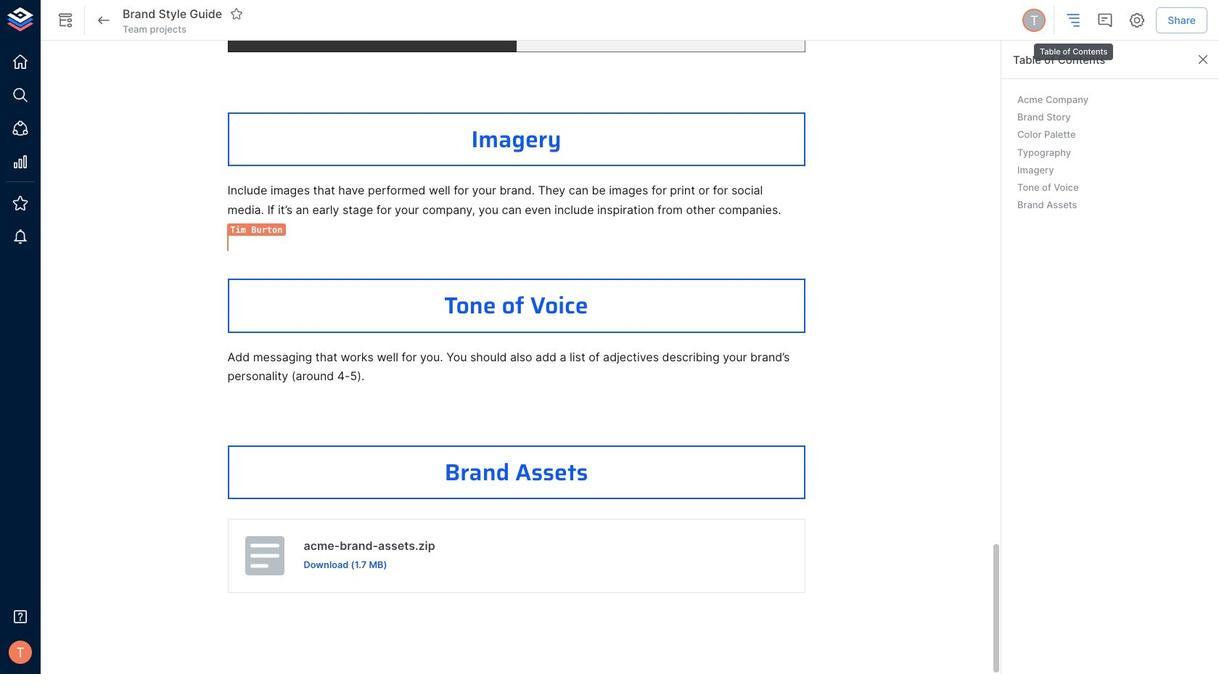 Task type: describe. For each thing, give the bounding box(es) containing it.
show wiki image
[[57, 12, 74, 29]]

settings image
[[1129, 12, 1147, 29]]

table of contents image
[[1065, 12, 1083, 29]]



Task type: vqa. For each thing, say whether or not it's contained in the screenshot.
Favorite icon
yes



Task type: locate. For each thing, give the bounding box(es) containing it.
favorite image
[[230, 7, 243, 20]]

comments image
[[1097, 12, 1115, 29]]

tooltip
[[1033, 33, 1116, 62]]

go back image
[[95, 12, 113, 29]]



